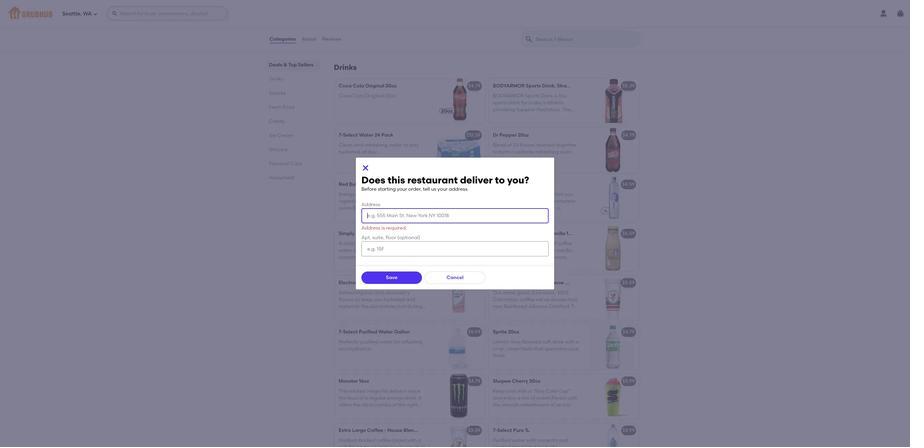 Task type: locate. For each thing, give the bounding box(es) containing it.
1 horizontal spatial drinks
[[334, 63, 357, 72]]

taste
[[521, 346, 533, 352]]

0 vertical spatial coca cola original 20oz
[[339, 83, 397, 89]]

1 horizontal spatial hydrated
[[384, 297, 405, 303]]

$3.59 for extra large coffee - house blend 24oz
[[469, 428, 481, 434]]

that's
[[405, 26, 418, 32]]

and down that's
[[409, 33, 419, 39]]

24oz
[[593, 280, 604, 286], [418, 428, 429, 434]]

drinks tab
[[269, 75, 318, 83]]

1 address from the top
[[362, 202, 381, 208]]

0 vertical spatial can
[[517, 191, 526, 197]]

refreshment
[[521, 402, 549, 408]]

extra for extra large coffee - 7 reserve colombian 24oz
[[493, 280, 506, 286]]

of inside the 'discover a creamy blend of coffee and milk, mixed with divine vanilla flavor. the finest arabica beans create a rich and undeniably luscious beverage.'
[[552, 241, 557, 247]]

1 horizontal spatial added
[[522, 445, 537, 448]]

deals & top sellers
[[269, 62, 314, 68]]

from right not at left bottom
[[408, 248, 419, 254]]

0 horizontal spatial the
[[361, 304, 369, 310]]

0 vertical spatial for
[[549, 205, 556, 211]]

1 horizontal spatial water
[[379, 329, 393, 335]]

apt,
[[362, 235, 371, 241]]

to left 'form'
[[493, 149, 498, 155]]

purified inside purified water with minerals and electrolytes added for taste.
[[493, 438, 511, 444]]

1 vertical spatial taste.
[[546, 445, 559, 448]]

personal
[[269, 161, 290, 167]]

1 vertical spatial 24oz
[[418, 428, 429, 434]]

rich
[[514, 262, 523, 268]]

refueling
[[402, 339, 422, 345]]

1 horizontal spatial electrolytes
[[493, 445, 520, 448]]

1l up vapor
[[523, 182, 527, 188]]

sprite 20oz image
[[588, 325, 639, 370]]

2 vertical spatial for
[[538, 445, 545, 448]]

orange
[[356, 231, 374, 237]]

0 horizontal spatial can
[[493, 198, 502, 204]]

2 coca from the top
[[339, 93, 352, 99]]

of up divine
[[552, 241, 557, 247]]

a down 23
[[511, 149, 515, 155]]

0 vertical spatial hydrated
[[339, 149, 360, 155]]

taste;
[[527, 191, 541, 197]]

$5.99 for sprite
[[469, 329, 481, 335]]

7- up clean
[[339, 132, 343, 138]]

taste. down minerals
[[546, 445, 559, 448]]

can up vapor
[[517, 191, 526, 197]]

a
[[339, 26, 342, 32], [375, 33, 378, 39], [511, 149, 515, 155], [557, 205, 560, 211], [514, 241, 518, 247], [510, 262, 513, 268], [576, 339, 580, 345], [529, 388, 532, 394], [517, 395, 521, 401]]

perfectly purified water for refueling and hydration.
[[339, 339, 422, 352]]

svg image
[[897, 9, 905, 18], [112, 11, 117, 16], [93, 12, 97, 16]]

added
[[504, 205, 520, 211], [522, 445, 537, 448]]

- left house
[[385, 428, 387, 434]]

24
[[375, 132, 381, 138]]

with up the mix at the bottom right of page
[[518, 388, 527, 394]]

banana
[[585, 83, 604, 89]]

2 vertical spatial flavors
[[552, 395, 567, 401]]

keep cool with a "stay cold cup" and enjoy a mix of sweet flavors with the smooth refreshment of an icy!
[[493, 388, 578, 408]]

0 horizontal spatial $3.59
[[469, 428, 481, 434]]

drink down 12oz on the left top
[[356, 191, 368, 197]]

flavors up replenish
[[339, 297, 354, 303]]

to left keep
[[356, 297, 360, 303]]

0 horizontal spatial drink
[[356, 191, 368, 197]]

water
[[359, 132, 374, 138], [379, 329, 393, 335]]

0 vertical spatial 24oz
[[593, 280, 604, 286]]

containing
[[369, 191, 394, 197]]

hydration.
[[349, 346, 373, 352]]

household tab
[[269, 174, 318, 182]]

and
[[409, 33, 419, 39], [354, 142, 363, 148], [396, 205, 405, 211], [530, 212, 539, 218], [389, 248, 398, 254], [493, 248, 503, 254], [524, 262, 533, 268], [375, 290, 384, 296], [406, 297, 415, 303], [339, 346, 348, 352], [493, 395, 503, 401], [559, 438, 568, 444]]

select up perfectly
[[343, 329, 358, 335]]

beans
[[552, 255, 567, 261]]

divine
[[542, 248, 556, 254]]

electrolytes down 7-select pure 1l
[[493, 445, 520, 448]]

smartwater inside the purity you can taste; hydration you can feel. vapor distilled smartwater with added electrolytes for a distinctive pure and crisp taste.
[[549, 198, 576, 204]]

energy drink containing highly quality ingredients of caffeine, taurine, some b-group vitamins, and sugars.
[[339, 191, 426, 211]]

coffee for house
[[367, 428, 383, 434]]

water left 24
[[359, 132, 374, 138]]

from up not at left bottom
[[406, 241, 417, 247]]

finest
[[518, 255, 531, 261]]

coffee left 7 at the bottom of page
[[522, 280, 538, 286]]

0 horizontal spatial electrolytes
[[370, 304, 397, 310]]

flavors up the pefectly in the right top of the page
[[520, 142, 536, 148]]

icy!
[[564, 402, 571, 408]]

refreshing inside blend of 23 flavors married together to form a pefectly refreshing soda.
[[536, 149, 559, 155]]

0 vertical spatial original
[[366, 83, 385, 89]]

0 vertical spatial crisp
[[379, 33, 390, 39]]

wa
[[83, 11, 92, 17]]

or
[[354, 248, 358, 254]]

1 horizontal spatial your
[[438, 186, 448, 192]]

for inside purified water with minerals and electrolytes added for taste.
[[538, 445, 545, 448]]

different
[[369, 26, 389, 32]]

1 horizontal spatial flavors
[[520, 142, 536, 148]]

7-select pure 1l
[[493, 428, 530, 434]]

and right minerals
[[559, 438, 568, 444]]

1 horizontal spatial svg image
[[112, 11, 117, 16]]

to up the purity
[[495, 174, 505, 186]]

crisp
[[379, 33, 390, 39], [541, 212, 552, 218]]

1 horizontal spatial smartwater
[[549, 198, 576, 204]]

and inside "perfectly purified water for refueling and hydration."
[[339, 346, 348, 352]]

personal care
[[269, 161, 302, 167]]

bodyarmor sports drink, strawberry banana 28oz image
[[588, 79, 639, 123]]

0 vertical spatial drinks
[[334, 63, 357, 72]]

1 vertical spatial -
[[385, 428, 387, 434]]

1 vertical spatial strawberry
[[361, 280, 388, 286]]

the
[[361, 304, 369, 310], [493, 402, 501, 408]]

flavors up an
[[552, 395, 567, 401]]

$5.29
[[469, 280, 481, 286]]

hydrated inside clean and refreshing water to stay hydrated all day.
[[339, 149, 360, 155]]

2 vertical spatial 7-
[[493, 428, 498, 434]]

0 vertical spatial coffee
[[522, 280, 538, 286]]

crisp down distilled
[[541, 212, 552, 218]]

your down this
[[397, 186, 407, 192]]

address for address
[[362, 202, 381, 208]]

$4.79 for blend of 23 flavors married together to form a pefectly refreshing soda.
[[623, 132, 635, 138]]

2 horizontal spatial electrolytes
[[521, 205, 548, 211]]

(optional)
[[398, 235, 421, 241]]

funyuns®
[[339, 19, 365, 25]]

0 horizontal spatial 24oz
[[418, 428, 429, 434]]

a up the mix at the bottom right of page
[[529, 388, 532, 394]]

and down keep
[[493, 395, 503, 401]]

0 vertical spatial refreshing
[[365, 142, 388, 148]]

0 vertical spatial large
[[507, 280, 521, 286]]

smartwater down hydration
[[549, 198, 576, 204]]

1 horizontal spatial blend
[[493, 142, 507, 148]]

pepper
[[500, 132, 517, 138]]

2 coca cola original 20oz from the top
[[339, 93, 396, 99]]

added down "pure"
[[522, 445, 537, 448]]

ice
[[269, 133, 276, 138]]

of up refreshment
[[531, 395, 536, 401]]

you
[[508, 191, 516, 197], [565, 191, 574, 197], [374, 297, 383, 303]]

quality
[[410, 191, 426, 197]]

2 address from the top
[[362, 225, 381, 231]]

you right hydration
[[565, 191, 574, 197]]

select for purified
[[343, 329, 358, 335]]

refreshing
[[365, 142, 388, 148], [536, 149, 559, 155]]

a up mixed
[[514, 241, 518, 247]]

- for 7
[[539, 280, 541, 286]]

0 horizontal spatial blend
[[404, 428, 417, 434]]

your inside lemon-lime flavored soft drink with a crisp, clean taste that quenches your thirst.
[[569, 346, 579, 352]]

0 horizontal spatial svg image
[[93, 12, 97, 16]]

hydrated down the strawberry
[[384, 297, 405, 303]]

drinks down deals
[[269, 76, 284, 82]]

the left smooth on the bottom right
[[493, 402, 501, 408]]

select for pure
[[498, 428, 512, 434]]

0 vertical spatial water
[[359, 132, 374, 138]]

and down "taurine,"
[[396, 205, 405, 211]]

fun
[[339, 33, 347, 39]]

0 vertical spatial $3.59
[[623, 280, 635, 286]]

1 vertical spatial address
[[362, 225, 381, 231]]

red bull 12oz
[[339, 182, 369, 188]]

water up "perfectly purified water for refueling and hydration."
[[379, 329, 393, 335]]

coffee left house
[[367, 428, 383, 434]]

1 vertical spatial the
[[493, 402, 501, 408]]

1 vertical spatial from
[[408, 248, 419, 254]]

onion
[[366, 19, 380, 25]]

24oz right colombian
[[593, 280, 604, 286]]

0 vertical spatial electrolytes
[[521, 205, 548, 211]]

red bull 12oz image
[[433, 177, 485, 222]]

flavors inside 'refreshing kiwi and strawberry flavors to keep you hydrated and replenish the electrolytes lost during exercise.'
[[339, 297, 354, 303]]

strawberry right drink,
[[558, 83, 584, 89]]

1 horizontal spatial drink
[[553, 339, 564, 345]]

7- left "pure"
[[493, 428, 498, 434]]

main navigation navigation
[[0, 0, 911, 27]]

of left 23
[[508, 142, 512, 148]]

1 vertical spatial 7-
[[339, 329, 343, 335]]

1 horizontal spatial strawberry
[[558, 83, 584, 89]]

you right keep
[[374, 297, 383, 303]]

and right pure
[[530, 212, 539, 218]]

electrolytes
[[521, 205, 548, 211], [370, 304, 397, 310], [493, 445, 520, 448]]

2 vertical spatial electrolytes
[[493, 445, 520, 448]]

blend right house
[[404, 428, 417, 434]]

clean
[[339, 142, 353, 148]]

extra large coffee - 7 reserve colombian 24oz
[[493, 280, 604, 286]]

0 vertical spatial blend
[[493, 142, 507, 148]]

smooth
[[502, 402, 520, 408]]

pure
[[514, 428, 524, 434]]

drink up quenches
[[553, 339, 564, 345]]

electrolytes inside purified water with minerals and electrolytes added for taste.
[[493, 445, 520, 448]]

red
[[339, 182, 348, 188]]

0 horizontal spatial hydrated
[[339, 149, 360, 155]]

a right soft
[[576, 339, 580, 345]]

your for does
[[438, 186, 448, 192]]

7-select water 24 pack image
[[433, 128, 485, 173]]

of left an
[[551, 402, 555, 408]]

about button
[[302, 27, 317, 52]]

during
[[408, 304, 423, 310]]

purified up purified
[[359, 329, 378, 335]]

0 vertical spatial -
[[539, 280, 541, 286]]

1 vertical spatial water
[[379, 329, 393, 335]]

blend up 'form'
[[493, 142, 507, 148]]

1 vertical spatial refreshing
[[536, 149, 559, 155]]

20oz
[[386, 83, 397, 89], [385, 93, 396, 99], [518, 132, 529, 138], [509, 329, 520, 335]]

0 vertical spatial address
[[362, 202, 381, 208]]

with up flavor
[[364, 33, 374, 39]]

you inside 'refreshing kiwi and strawberry flavors to keep you hydrated and replenish the electrolytes lost during exercise.'
[[374, 297, 383, 303]]

0 vertical spatial coca
[[339, 83, 352, 89]]

with inside the 'discover a creamy blend of coffee and milk, mixed with divine vanilla flavor. the finest arabica beans create a rich and undeniably luscious beverage.'
[[531, 248, 541, 254]]

of
[[508, 142, 512, 148], [366, 198, 371, 204], [552, 241, 557, 247], [531, 395, 536, 401], [551, 402, 555, 408]]

address down containing
[[362, 202, 381, 208]]

0 vertical spatial smartwater
[[493, 182, 522, 188]]

$5.99 for smartwater
[[469, 182, 481, 188]]

your for lemon-
[[569, 346, 579, 352]]

electrolytes down distilled
[[521, 205, 548, 211]]

with up quenches
[[566, 339, 575, 345]]

required.
[[386, 225, 407, 231]]

for inside the purity you can taste; hydration you can feel. vapor distilled smartwater with added electrolytes for a distinctive pure and crisp taste.
[[549, 205, 556, 211]]

smartwater 1l
[[493, 182, 527, 188]]

the
[[509, 255, 517, 261]]

0 horizontal spatial strawberry
[[361, 280, 388, 286]]

drinks
[[334, 63, 357, 72], [269, 76, 284, 82]]

to right the fun
[[348, 33, 352, 39]]

0 horizontal spatial large
[[353, 428, 366, 434]]

0 vertical spatial flavors
[[520, 142, 536, 148]]

keep
[[362, 297, 373, 303]]

funyuns onion flavored rings 6oz image
[[433, 5, 485, 50]]

strawberry up kiwi
[[361, 280, 388, 286]]

slurpee
[[493, 379, 511, 385]]

1l right "pure"
[[526, 428, 530, 434]]

0 vertical spatial select
[[343, 132, 358, 138]]

e,g. 15F search field
[[362, 242, 549, 257]]

$3.59
[[623, 280, 635, 286], [469, 428, 481, 434]]

0 horizontal spatial flavors
[[339, 297, 354, 303]]

1 vertical spatial for
[[394, 339, 401, 345]]

vanilla
[[550, 231, 566, 237]]

1 horizontal spatial crisp
[[541, 212, 552, 218]]

funyuns® onion flavored rings are a deliciously different snack that's fun to eat, with a crisp texture and zesty onion flavor button
[[335, 5, 485, 50]]

drinks inside tab
[[269, 76, 284, 82]]

for down gallon
[[394, 339, 401, 345]]

1 horizontal spatial large
[[507, 280, 521, 286]]

large for extra large coffee - house blend 24oz
[[353, 428, 366, 434]]

1 horizontal spatial $3.59
[[623, 280, 635, 286]]

taurine,
[[395, 198, 413, 204]]

and up flavor.
[[493, 248, 503, 254]]

and right kiwi
[[375, 290, 384, 296]]

1 vertical spatial electrolytes
[[370, 304, 397, 310]]

1 vertical spatial crisp
[[541, 212, 552, 218]]

and down "finest"
[[524, 262, 533, 268]]

1 vertical spatial hydrated
[[384, 297, 405, 303]]

and up all
[[354, 142, 363, 148]]

the down keep
[[361, 304, 369, 310]]

a down different
[[375, 33, 378, 39]]

1 vertical spatial $5.99
[[469, 329, 481, 335]]

1 vertical spatial added
[[522, 445, 537, 448]]

taste. up vanilla
[[553, 212, 566, 218]]

0 vertical spatial 7-
[[339, 132, 343, 138]]

electrolytes down keep
[[370, 304, 397, 310]]

select left "pure"
[[498, 428, 512, 434]]

for down hydration
[[549, 205, 556, 211]]

smartwater up the purity
[[493, 182, 522, 188]]

24oz right house
[[418, 428, 429, 434]]

1 vertical spatial $3.59
[[469, 428, 481, 434]]

distinctive
[[493, 212, 517, 218]]

a up the fun
[[339, 26, 342, 32]]

drinks down zesty
[[334, 63, 357, 72]]

flavors inside blend of 23 flavors married together to form a pefectly refreshing soda.
[[520, 142, 536, 148]]

a down hydration
[[557, 205, 560, 211]]

to inside clean and refreshing water to stay hydrated all day.
[[404, 142, 409, 148]]

1 horizontal spatial purified
[[493, 438, 511, 444]]

flavor
[[366, 40, 379, 46]]

e,g. 555 Main St, New York NY 10018 search field
[[362, 208, 549, 224]]

crisp down different
[[379, 33, 390, 39]]

0 horizontal spatial added
[[504, 205, 520, 211]]

with up distinctive
[[493, 205, 503, 211]]

and inside purified water with minerals and electrolytes added for taste.
[[559, 438, 568, 444]]

and down perfectly
[[339, 346, 348, 352]]

0 vertical spatial cola
[[353, 83, 364, 89]]

0 vertical spatial taste.
[[553, 212, 566, 218]]

7- up perfectly
[[339, 329, 343, 335]]

hydration
[[542, 191, 564, 197]]

refreshing down married
[[536, 149, 559, 155]]

water
[[389, 142, 403, 148], [339, 248, 352, 254], [380, 339, 393, 345], [512, 438, 526, 444]]

0 horizontal spatial crisp
[[379, 33, 390, 39]]

water down "pure"
[[512, 438, 526, 444]]

discover
[[493, 241, 513, 247]]

care
[[291, 161, 302, 167]]

taste. inside purified water with minerals and electrolytes added for taste.
[[546, 445, 559, 448]]

added down feel.
[[504, 205, 520, 211]]

0 vertical spatial strawberry
[[558, 83, 584, 89]]

of up group
[[366, 198, 371, 204]]

1 horizontal spatial extra
[[493, 280, 506, 286]]

with up arabica on the right
[[531, 248, 541, 254]]

and inside energy drink containing highly quality ingredients of caffeine, taurine, some b-group vitamins, and sugars.
[[396, 205, 405, 211]]

-
[[539, 280, 541, 286], [385, 428, 387, 434]]

simply orange juice 52oz image
[[433, 226, 485, 271]]

electrolit strawberry kiwi 21oz image
[[433, 276, 485, 321]]

pure
[[518, 212, 529, 218]]

quenches
[[545, 346, 568, 352]]

crisp inside the purity you can taste; hydration you can feel. vapor distilled smartwater with added electrolytes for a distinctive pure and crisp taste.
[[541, 212, 552, 218]]

smartwater 1l image
[[588, 177, 639, 222]]

this
[[388, 174, 405, 186]]

hydrated down clean
[[339, 149, 360, 155]]

7-select purified water gallon image
[[433, 325, 485, 370]]

water down 7-select purified water gallon
[[380, 339, 393, 345]]

a inside the purity you can taste; hydration you can feel. vapor distilled smartwater with added electrolytes for a distinctive pure and crisp taste.
[[557, 205, 560, 211]]

flavor.
[[493, 255, 507, 261]]

1 vertical spatial large
[[353, 428, 366, 434]]

0 horizontal spatial refreshing
[[365, 142, 388, 148]]

top
[[289, 62, 297, 68]]

1 horizontal spatial the
[[493, 402, 501, 408]]

purified
[[359, 329, 378, 335], [493, 438, 511, 444]]

with left minerals
[[527, 438, 537, 444]]

0 horizontal spatial -
[[385, 428, 387, 434]]

your right us
[[438, 186, 448, 192]]

water inside purified water with minerals and electrolytes added for taste.
[[512, 438, 526, 444]]

to left the stay
[[404, 142, 409, 148]]

cup"
[[559, 388, 571, 394]]

water down a
[[339, 248, 352, 254]]

1 horizontal spatial coffee
[[522, 280, 538, 286]]

can down the purity
[[493, 198, 502, 204]]

0 horizontal spatial coffee
[[367, 428, 383, 434]]

purified down 7-select pure 1l
[[493, 438, 511, 444]]

eat,
[[354, 33, 363, 39]]

snacks tab
[[269, 90, 318, 97]]

0 horizontal spatial you
[[374, 297, 383, 303]]

$4.79 for coca cola original 20oz
[[469, 83, 481, 89]]

purity
[[493, 191, 507, 197]]

for down minerals
[[538, 445, 545, 448]]

0 horizontal spatial extra
[[339, 428, 351, 434]]

sweet
[[537, 395, 551, 401]]

52oz
[[389, 231, 400, 237]]

1 vertical spatial extra
[[339, 428, 351, 434]]

to inside 'refreshing kiwi and strawberry flavors to keep you hydrated and replenish the electrolytes lost during exercise.'
[[356, 297, 360, 303]]

sellers
[[298, 62, 314, 68]]

- left 7 at the bottom of page
[[539, 280, 541, 286]]

2 vertical spatial select
[[498, 428, 512, 434]]

refreshing up day.
[[365, 142, 388, 148]]

and down juice
[[389, 248, 398, 254]]

fresh food tab
[[269, 104, 318, 111]]

0 vertical spatial purified
[[359, 329, 378, 335]]

added inside purified water with minerals and electrolytes added for taste.
[[522, 445, 537, 448]]

a left the mix at the bottom right of page
[[517, 395, 521, 401]]

select up clean
[[343, 132, 358, 138]]

coffee for 7
[[522, 280, 538, 286]]

address up apt,
[[362, 225, 381, 231]]

2 horizontal spatial flavors
[[552, 395, 567, 401]]

strawberry
[[385, 290, 410, 296]]

house
[[388, 428, 403, 434]]



Task type: describe. For each thing, give the bounding box(es) containing it.
1 coca from the top
[[339, 83, 352, 89]]

starbucks
[[493, 231, 517, 237]]

bodyarmor sports drink, strawberry banana 28oz
[[493, 83, 616, 89]]

drink inside lemon-lime flavored soft drink with a crisp, clean taste that quenches your thirst.
[[553, 339, 564, 345]]

0 horizontal spatial your
[[397, 186, 407, 192]]

large for extra large coffee - 7 reserve colombian 24oz
[[507, 280, 521, 286]]

cherry
[[512, 379, 529, 385]]

snack
[[390, 26, 404, 32]]

28oz
[[605, 83, 616, 89]]

with inside the purity you can taste; hydration you can feel. vapor distilled smartwater with added electrolytes for a distinctive pure and crisp taste.
[[493, 205, 503, 211]]

kiwi
[[389, 280, 399, 286]]

juice
[[375, 231, 388, 237]]

stay
[[410, 142, 419, 148]]

all
[[362, 149, 367, 155]]

water inside a delicious orange juice free from water or preservtives and not from concentrate.
[[339, 248, 352, 254]]

a inside lemon-lime flavored soft drink with a crisp, clean taste that quenches your thirst.
[[576, 339, 580, 345]]

with inside purified water with minerals and electrolytes added for taste.
[[527, 438, 537, 444]]

perfectly
[[339, 339, 360, 345]]

1 horizontal spatial you
[[508, 191, 516, 197]]

starbucks frappuccino vanilla 13.7oz image
[[588, 226, 639, 271]]

electrolytes inside 'refreshing kiwi and strawberry flavors to keep you hydrated and replenish the electrolytes lost during exercise.'
[[370, 304, 397, 310]]

beverage.
[[493, 269, 517, 275]]

dr pepper 20oz image
[[588, 128, 639, 173]]

water inside clean and refreshing water to stay hydrated all day.
[[389, 142, 403, 148]]

onion
[[352, 40, 365, 46]]

21oz
[[400, 280, 410, 286]]

rings
[[403, 19, 415, 25]]

slurpee cherry 30oz
[[493, 379, 541, 385]]

7-select pure 1l image
[[588, 424, 639, 448]]

starting
[[378, 186, 396, 192]]

snacks
[[269, 90, 286, 96]]

a
[[339, 241, 342, 247]]

water inside "perfectly purified water for refueling and hydration."
[[380, 339, 393, 345]]

0 vertical spatial from
[[406, 241, 417, 247]]

enjoy
[[504, 395, 516, 401]]

thirst.
[[493, 353, 506, 359]]

extra large coffee - house blend 24oz image
[[433, 424, 485, 448]]

coffee
[[558, 241, 573, 247]]

2 horizontal spatial you
[[565, 191, 574, 197]]

ingredients
[[339, 198, 365, 204]]

some
[[339, 205, 352, 211]]

0 horizontal spatial smartwater
[[493, 182, 522, 188]]

the inside keep cool with a "stay cold cup" and enjoy a mix of sweet flavors with the smooth refreshment of an icy!
[[493, 402, 501, 408]]

us
[[431, 186, 437, 192]]

frappuccino
[[518, 231, 549, 237]]

- for house
[[385, 428, 387, 434]]

drink inside energy drink containing highly quality ingredients of caffeine, taurine, some b-group vitamins, and sugars.
[[356, 191, 368, 197]]

to inside blend of 23 flavors married together to form a pefectly refreshing soda.
[[493, 149, 498, 155]]

0 horizontal spatial purified
[[359, 329, 378, 335]]

gallon
[[394, 329, 410, 335]]

ice cream tab
[[269, 132, 318, 139]]

$9.59
[[469, 231, 481, 237]]

monster
[[339, 379, 358, 385]]

1 horizontal spatial 24oz
[[593, 280, 604, 286]]

lemon-lime flavored soft drink with a crisp, clean taste that quenches your thirst.
[[493, 339, 580, 359]]

1 vertical spatial original
[[365, 93, 384, 99]]

0 vertical spatial 1l
[[523, 182, 527, 188]]

monster 16oz image
[[433, 374, 485, 419]]

lemon-
[[493, 339, 511, 345]]

electrolit
[[339, 280, 360, 286]]

preservtives
[[360, 248, 388, 254]]

texture
[[392, 33, 408, 39]]

candy tab
[[269, 118, 318, 125]]

2 horizontal spatial svg image
[[897, 9, 905, 18]]

select for water
[[343, 132, 358, 138]]

fresh food
[[269, 104, 295, 110]]

taste. inside the purity you can taste; hydration you can feel. vapor distilled smartwater with added electrolytes for a distinctive pure and crisp taste.
[[553, 212, 566, 218]]

extra large coffee - 7 reserve colombian 24oz image
[[588, 276, 639, 321]]

and inside keep cool with a "stay cold cup" and enjoy a mix of sweet flavors with the smooth refreshment of an icy!
[[493, 395, 503, 401]]

deliciously
[[343, 26, 368, 32]]

refreshing inside clean and refreshing water to stay hydrated all day.
[[365, 142, 388, 148]]

grocery tab
[[269, 146, 318, 153]]

svg image
[[362, 164, 370, 172]]

is
[[382, 225, 385, 231]]

flavors inside keep cool with a "stay cold cup" and enjoy a mix of sweet flavors with the smooth refreshment of an icy!
[[552, 395, 567, 401]]

order,
[[409, 186, 422, 192]]

discover a creamy blend of coffee and milk, mixed with divine vanilla flavor. the finest arabica beans create a rich and undeniably luscious beverage.
[[493, 241, 580, 275]]

16oz
[[359, 379, 369, 385]]

$3.99
[[623, 428, 635, 434]]

extra large coffee - house blend 24oz
[[339, 428, 429, 434]]

blend inside blend of 23 flavors married together to form a pefectly refreshing soda.
[[493, 142, 507, 148]]

b-
[[353, 205, 358, 211]]

form
[[499, 149, 510, 155]]

23
[[514, 142, 519, 148]]

minerals
[[538, 438, 558, 444]]

to inside does this restaurant deliver to you? before starting your order, tell us your address.
[[495, 174, 505, 186]]

ice cream
[[269, 133, 294, 138]]

milk,
[[504, 248, 515, 254]]

colombian
[[566, 280, 592, 286]]

personal care tab
[[269, 160, 318, 167]]

of inside energy drink containing highly quality ingredients of caffeine, taurine, some b-group vitamins, and sugars.
[[366, 198, 371, 204]]

cancel button
[[425, 272, 486, 284]]

7- for 7-select purified water gallon
[[339, 329, 343, 335]]

and inside clean and refreshing water to stay hydrated all day.
[[354, 142, 363, 148]]

address is required.
[[362, 225, 407, 231]]

and inside a delicious orange juice free from water or preservtives and not from concentrate.
[[389, 248, 398, 254]]

hydrated inside 'refreshing kiwi and strawberry flavors to keep you hydrated and replenish the electrolytes lost during exercise.'
[[384, 297, 405, 303]]

7- for 7-select pure 1l
[[493, 428, 498, 434]]

magnifying glass icon image
[[525, 35, 534, 43]]

slurpee cherry 30oz image
[[588, 374, 639, 419]]

arabica
[[532, 255, 551, 261]]

and inside funyuns® onion flavored rings are a deliciously different snack that's fun to eat, with a crisp texture and zesty onion flavor
[[409, 33, 419, 39]]

extra for extra large coffee - house blend 24oz
[[339, 428, 351, 434]]

1 horizontal spatial can
[[517, 191, 526, 197]]

flavored
[[522, 339, 542, 345]]

the inside 'refreshing kiwi and strawberry flavors to keep you hydrated and replenish the electrolytes lost during exercise.'
[[361, 304, 369, 310]]

$12.39
[[467, 132, 481, 138]]

a inside blend of 23 flavors married together to form a pefectly refreshing soda.
[[511, 149, 515, 155]]

with up 'icy!'
[[568, 395, 578, 401]]

1 vertical spatial blend
[[404, 428, 417, 434]]

categories
[[270, 36, 296, 42]]

dr pepper 20oz
[[493, 132, 529, 138]]

food
[[283, 104, 295, 110]]

vanilla
[[557, 248, 572, 254]]

crisp inside funyuns® onion flavored rings are a deliciously different snack that's fun to eat, with a crisp texture and zesty onion flavor
[[379, 33, 390, 39]]

of inside blend of 23 flavors married together to form a pefectly refreshing soda.
[[508, 142, 512, 148]]

seattle,
[[62, 11, 82, 17]]

refreshing
[[339, 290, 364, 296]]

$3.59 for extra large coffee - 7 reserve colombian 24oz
[[623, 280, 635, 286]]

address for address is required.
[[362, 225, 381, 231]]

and up "during"
[[406, 297, 415, 303]]

coca cola original 20oz image
[[433, 79, 485, 123]]

with inside lemon-lime flavored soft drink with a crisp, clean taste that quenches your thirst.
[[566, 339, 575, 345]]

vapor
[[514, 198, 528, 204]]

7- for 7-select water 24 pack
[[339, 132, 343, 138]]

1 coca cola original 20oz from the top
[[339, 83, 397, 89]]

fresh
[[269, 104, 282, 110]]

1 vertical spatial cola
[[353, 93, 364, 99]]

candy
[[269, 119, 285, 124]]

$6.59
[[623, 231, 635, 237]]

1 vertical spatial 1l
[[526, 428, 530, 434]]

crisp,
[[493, 346, 506, 352]]

juice
[[383, 241, 395, 247]]

creamy
[[519, 241, 537, 247]]

1 vertical spatial can
[[493, 198, 502, 204]]

2 vertical spatial $5.99
[[623, 379, 635, 385]]

dr
[[493, 132, 499, 138]]

12oz
[[359, 182, 369, 188]]

for inside "perfectly purified water for refueling and hydration."
[[394, 339, 401, 345]]

delicious
[[344, 241, 364, 247]]

cold
[[547, 388, 558, 394]]

13.7oz
[[567, 231, 581, 237]]

soft
[[543, 339, 552, 345]]

sports
[[526, 83, 542, 89]]

with inside funyuns® onion flavored rings are a deliciously different snack that's fun to eat, with a crisp texture and zesty onion flavor
[[364, 33, 374, 39]]

$4.79 for lemon-lime flavored soft drink with a crisp, clean taste that quenches your thirst.
[[623, 329, 635, 335]]

a left rich
[[510, 262, 513, 268]]

concentrate.
[[339, 255, 369, 261]]

&
[[284, 62, 288, 68]]

bull
[[349, 182, 358, 188]]

added inside the purity you can taste; hydration you can feel. vapor distilled smartwater with added electrolytes for a distinctive pure and crisp taste.
[[504, 205, 520, 211]]

to inside funyuns® onion flavored rings are a deliciously different snack that's fun to eat, with a crisp texture and zesty onion flavor
[[348, 33, 352, 39]]

electrolytes inside the purity you can taste; hydration you can feel. vapor distilled smartwater with added electrolytes for a distinctive pure and crisp taste.
[[521, 205, 548, 211]]

$4.59
[[623, 182, 635, 188]]

30oz
[[530, 379, 541, 385]]

address.
[[449, 186, 469, 192]]

monster 16oz
[[339, 379, 369, 385]]

simply
[[339, 231, 355, 237]]

deals & top sellers tab
[[269, 61, 318, 69]]

and inside the purity you can taste; hydration you can feel. vapor distilled smartwater with added electrolytes for a distinctive pure and crisp taste.
[[530, 212, 539, 218]]

mixed
[[516, 248, 530, 254]]



Task type: vqa. For each thing, say whether or not it's contained in the screenshot.
second Coca
yes



